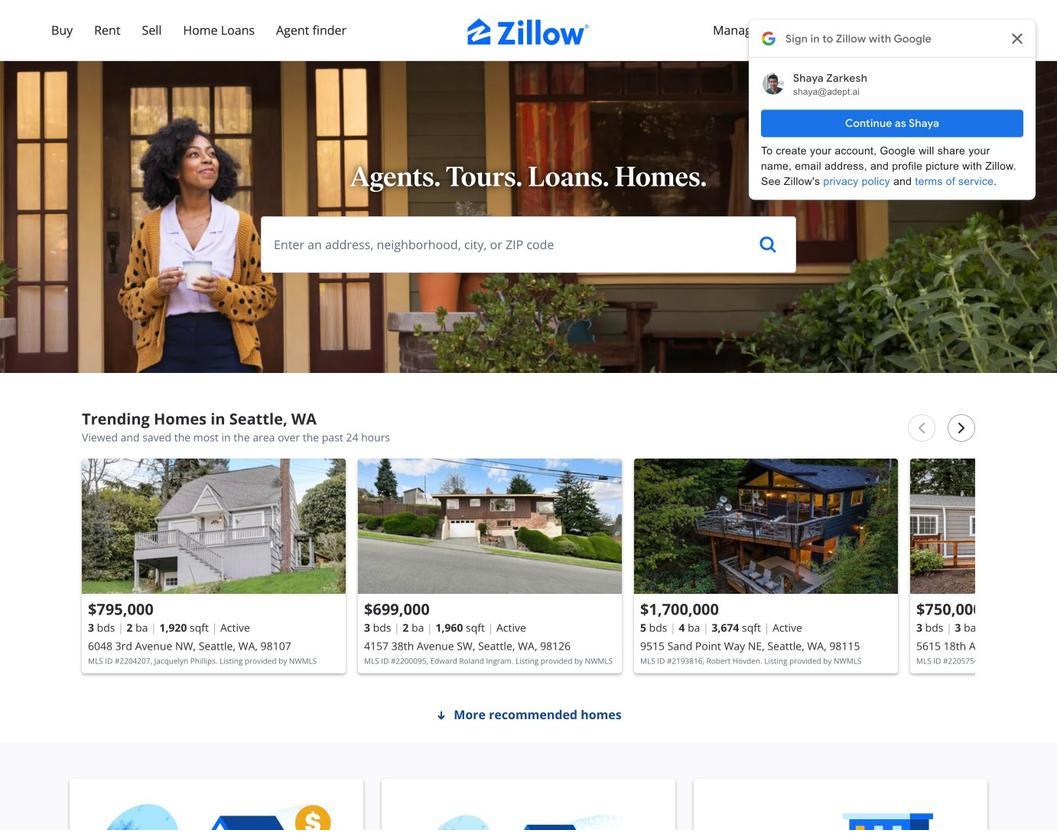 Task type: vqa. For each thing, say whether or not it's contained in the screenshot.
4157 38th Avenue SW, Seattle, WA, 98126 image
yes



Task type: locate. For each thing, give the bounding box(es) containing it.
rent a home image
[[706, 804, 975, 831]]

6048 3rd avenue nw, seattle, wa, 98107 element
[[82, 459, 346, 674]]

9515 sand point way ne, seattle, wa, 98115 element
[[634, 459, 898, 674]]

4157 38th avenue sw, seattle, wa, 98126 image
[[358, 459, 622, 594]]

main navigation
[[0, 0, 1057, 252]]

5615 18th avenue sw, seattle, wa, 98106 image
[[910, 459, 1057, 594]]

Enter an address, neighborhood, city, or ZIP code text field
[[262, 217, 737, 272]]

more recommended homes image
[[435, 710, 448, 722]]

list
[[76, 453, 1057, 688]]

sell_a_home image
[[394, 804, 663, 831]]

6048 3rd avenue nw, seattle, wa, 98107 image
[[82, 459, 346, 594]]

5615 18th avenue sw, seattle, wa, 98106 element
[[910, 459, 1057, 674]]



Task type: describe. For each thing, give the bounding box(es) containing it.
zillow logo image
[[467, 18, 590, 45]]

home recommendations carousel element
[[76, 410, 1057, 688]]

4157 38th avenue sw, seattle, wa, 98126 element
[[358, 459, 622, 674]]

9515 sand point way ne, seattle, wa, 98115 image
[[634, 459, 898, 594]]

finance_a_home image
[[82, 804, 351, 831]]



